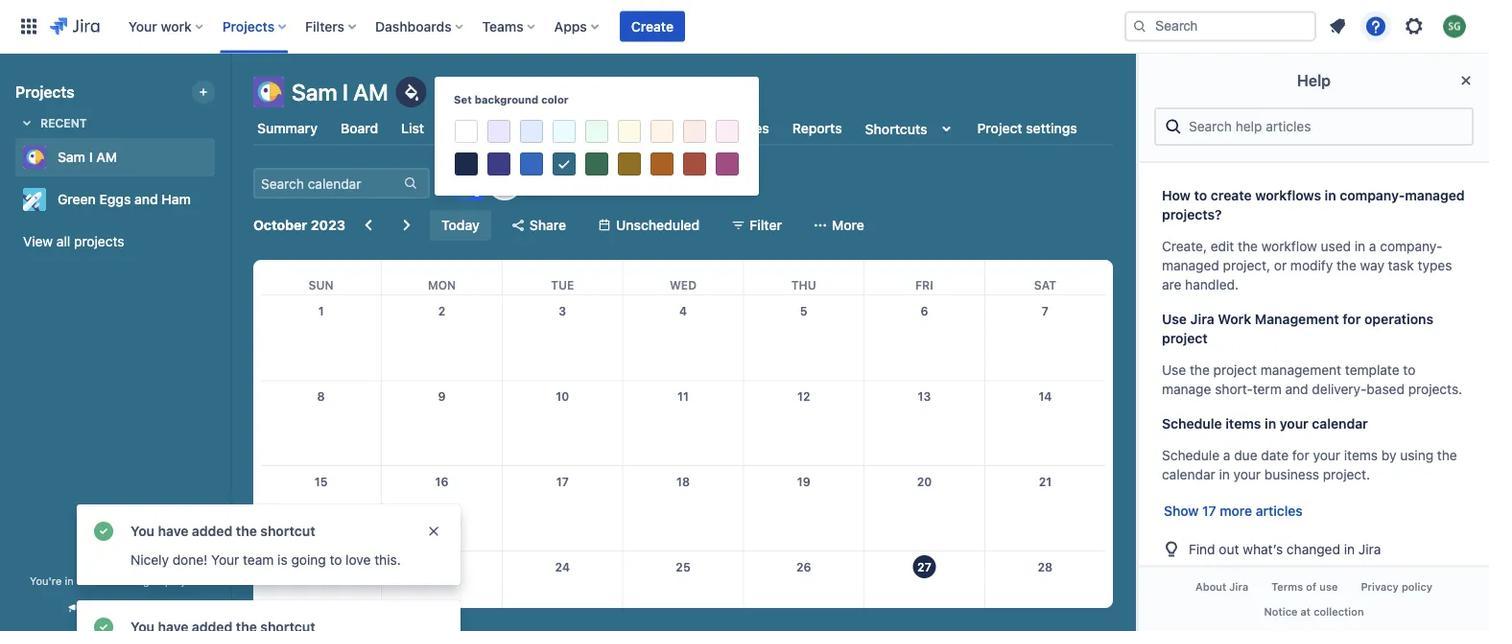 Task type: vqa. For each thing, say whether or not it's contained in the screenshot.
Privacy Policy
yes



Task type: locate. For each thing, give the bounding box(es) containing it.
am up board
[[353, 79, 388, 106]]

5 row from the top
[[261, 551, 1106, 632]]

color
[[541, 94, 569, 106]]

1 horizontal spatial projects
[[222, 18, 275, 34]]

1 vertical spatial a
[[1224, 448, 1231, 464]]

unscheduled button
[[586, 210, 711, 241]]

out
[[1219, 541, 1240, 557]]

managed down nicely
[[116, 575, 162, 587]]

0 horizontal spatial managed
[[116, 575, 162, 587]]

sun
[[309, 278, 334, 292]]

0 vertical spatial your
[[128, 18, 157, 34]]

2 schedule from the top
[[1162, 448, 1220, 464]]

light yellow image
[[618, 120, 641, 143]]

at
[[1301, 605, 1311, 618]]

use inside use jira work management for operations project
[[1162, 311, 1187, 327]]

1 horizontal spatial and
[[1286, 381, 1309, 397]]

light-yellow radio
[[615, 117, 644, 146]]

row
[[261, 260, 1106, 295], [261, 296, 1106, 381], [261, 381, 1106, 466], [261, 466, 1106, 551], [261, 551, 1106, 632]]

banner containing your work
[[0, 0, 1490, 54]]

0 vertical spatial managed
[[1405, 188, 1465, 203]]

notice at collection link
[[1253, 600, 1376, 624]]

teams
[[482, 18, 524, 34]]

2 success image from the top
[[92, 616, 115, 632]]

am up green eggs and ham link
[[96, 149, 117, 165]]

your up project.
[[1313, 448, 1341, 464]]

managed down create,
[[1162, 258, 1220, 274]]

in up way
[[1355, 238, 1366, 254]]

yellow radio
[[615, 150, 644, 179]]

light-green radio
[[583, 117, 611, 146]]

a left "due"
[[1224, 448, 1231, 464]]

2 horizontal spatial project
[[1214, 362, 1257, 378]]

0 vertical spatial sam
[[292, 79, 338, 106]]

close image
[[1455, 69, 1478, 92]]

0 horizontal spatial projects
[[15, 83, 74, 101]]

appswitcher icon image
[[17, 15, 40, 38]]

add to starred image down sidebar navigation icon
[[209, 146, 232, 169]]

Search help articles field
[[1183, 109, 1465, 144]]

add to starred image
[[209, 146, 232, 169], [209, 188, 232, 211]]

settings image
[[1403, 15, 1426, 38]]

collection
[[1314, 605, 1364, 618]]

feedback
[[113, 602, 164, 616]]

in right workflows
[[1325, 188, 1337, 203]]

set
[[454, 94, 472, 106]]

for for date
[[1293, 448, 1310, 464]]

17 up the '24' link
[[556, 475, 569, 489]]

sam down recent
[[58, 149, 85, 165]]

about
[[1196, 581, 1227, 594]]

schedule down manage
[[1162, 416, 1222, 432]]

apps
[[554, 18, 587, 34]]

1 vertical spatial 17
[[1203, 503, 1217, 519]]

2 add to starred image from the top
[[209, 188, 232, 211]]

0 vertical spatial company-
[[1340, 188, 1405, 203]]

2 vertical spatial jira
[[1230, 581, 1249, 594]]

4 row from the top
[[261, 466, 1106, 551]]

articles
[[1256, 503, 1303, 519]]

2 vertical spatial a
[[77, 575, 83, 587]]

more
[[1220, 503, 1253, 519]]

sam
[[292, 79, 338, 106], [58, 149, 85, 165]]

1 horizontal spatial items
[[1344, 448, 1378, 464]]

add to starred image for sam i am
[[209, 146, 232, 169]]

work
[[1218, 311, 1252, 327]]

light-purple radio
[[485, 117, 513, 146]]

projects up sidebar navigation icon
[[222, 18, 275, 34]]

based
[[1367, 381, 1405, 397]]

2 use from the top
[[1162, 362, 1186, 378]]

use inside use the project management template to manage short-term and delivery-based projects.
[[1162, 362, 1186, 378]]

create project image
[[196, 84, 211, 100]]

going
[[291, 552, 326, 568]]

1 schedule from the top
[[1162, 416, 1222, 432]]

18
[[677, 475, 690, 489]]

0 horizontal spatial for
[[1293, 448, 1310, 464]]

give feedback button
[[54, 593, 176, 624]]

1 horizontal spatial 17
[[1203, 503, 1217, 519]]

1 use from the top
[[1162, 311, 1187, 327]]

projects button
[[217, 11, 294, 42]]

to
[[1195, 188, 1208, 203], [1404, 362, 1416, 378], [330, 552, 342, 568]]

2 horizontal spatial to
[[1404, 362, 1416, 378]]

green radio
[[583, 150, 611, 179]]

terms of use
[[1272, 581, 1338, 594]]

1 vertical spatial jira
[[1359, 541, 1381, 557]]

0 vertical spatial schedule
[[1162, 416, 1222, 432]]

notifications image
[[1326, 15, 1349, 38]]

projects up collapse recent projects icon
[[15, 83, 74, 101]]

1 vertical spatial project
[[1214, 362, 1257, 378]]

0 horizontal spatial jira
[[1191, 311, 1215, 327]]

to up based at the right bottom of page
[[1404, 362, 1416, 378]]

1 vertical spatial company-
[[1380, 238, 1443, 254]]

16
[[435, 475, 449, 489]]

use the project management template to manage short-term and delivery-based projects.
[[1162, 362, 1463, 397]]

1 vertical spatial projects
[[15, 83, 74, 101]]

jira image
[[50, 15, 100, 38], [50, 15, 100, 38]]

sam i am down recent
[[58, 149, 117, 165]]

company- up task
[[1380, 238, 1443, 254]]

management
[[1255, 311, 1340, 327]]

2 vertical spatial to
[[330, 552, 342, 568]]

company- inside create, edit the workflow used in a company- managed project, or modify the way task types are handled.
[[1380, 238, 1443, 254]]

1 horizontal spatial calendar
[[1312, 416, 1368, 432]]

1 vertical spatial items
[[1344, 448, 1378, 464]]

grid
[[261, 260, 1106, 632]]

added
[[192, 524, 233, 539]]

1 horizontal spatial jira
[[1230, 581, 1249, 594]]

1 vertical spatial i
[[89, 149, 93, 165]]

schedule inside "schedule a due date for your items by using the calendar in your business project."
[[1162, 448, 1220, 464]]

company- up used
[[1340, 188, 1405, 203]]

0 vertical spatial project
[[1162, 331, 1208, 346]]

in inside create, edit the workflow used in a company- managed project, or modify the way task types are handled.
[[1355, 238, 1366, 254]]

reports link
[[789, 111, 846, 146]]

17 inside button
[[1203, 503, 1217, 519]]

0 horizontal spatial sam i am
[[58, 149, 117, 165]]

1 vertical spatial schedule
[[1162, 448, 1220, 464]]

1 vertical spatial am
[[96, 149, 117, 165]]

managed inside how to create workflows in company-managed projects?
[[1405, 188, 1465, 203]]

your down the you have added the shortcut
[[211, 552, 239, 568]]

jira up privacy
[[1359, 541, 1381, 557]]

0 vertical spatial jira
[[1191, 311, 1215, 327]]

1 vertical spatial sam i am
[[58, 149, 117, 165]]

jira left work on the right of the page
[[1191, 311, 1215, 327]]

the up team
[[236, 524, 257, 539]]

0 vertical spatial projects
[[222, 18, 275, 34]]

0 vertical spatial for
[[1343, 311, 1361, 327]]

work
[[161, 18, 192, 34]]

white radio
[[452, 117, 481, 146]]

0 vertical spatial am
[[353, 79, 388, 106]]

use down are at the top of the page
[[1162, 311, 1187, 327]]

project inside use the project management template to manage short-term and delivery-based projects.
[[1214, 362, 1257, 378]]

project down done!
[[165, 575, 201, 587]]

0 vertical spatial to
[[1195, 188, 1208, 203]]

items up "due"
[[1226, 416, 1262, 432]]

use for use the project management template to manage short-term and delivery-based projects.
[[1162, 362, 1186, 378]]

0 vertical spatial 17
[[556, 475, 569, 489]]

light-blue radio
[[517, 117, 546, 146]]

sam i am up board
[[292, 79, 388, 106]]

15 link
[[306, 467, 336, 497]]

0 horizontal spatial 17
[[556, 475, 569, 489]]

16 link
[[427, 467, 457, 497]]

1 vertical spatial sam
[[58, 149, 85, 165]]

am
[[353, 79, 388, 106], [96, 149, 117, 165]]

calendar down delivery-
[[1312, 416, 1368, 432]]

1 horizontal spatial sam i am
[[292, 79, 388, 106]]

shortcut
[[260, 524, 315, 539]]

light-orange radio
[[648, 117, 677, 146]]

your up date
[[1280, 416, 1309, 432]]

1 horizontal spatial managed
[[1162, 258, 1220, 274]]

success image left you
[[92, 520, 115, 543]]

in
[[1325, 188, 1337, 203], [1355, 238, 1366, 254], [1265, 416, 1277, 432], [1219, 467, 1230, 483], [1344, 541, 1355, 557], [65, 575, 74, 587]]

0 horizontal spatial your
[[1234, 467, 1261, 483]]

your left the work
[[128, 18, 157, 34]]

you
[[131, 524, 155, 539]]

policy
[[1402, 581, 1433, 594]]

i up board
[[343, 79, 348, 106]]

how
[[1162, 188, 1191, 203]]

unscheduled image
[[597, 218, 612, 233]]

row containing 1
[[261, 296, 1106, 381]]

types
[[1418, 258, 1453, 274]]

and
[[134, 191, 158, 207], [1286, 381, 1309, 397]]

2 row from the top
[[261, 296, 1106, 381]]

forms
[[604, 120, 644, 136]]

1 success image from the top
[[92, 520, 115, 543]]

0 vertical spatial and
[[134, 191, 158, 207]]

0 horizontal spatial items
[[1226, 416, 1262, 432]]

use for use jira work management for operations project
[[1162, 311, 1187, 327]]

3 row from the top
[[261, 381, 1106, 466]]

the up project,
[[1238, 238, 1258, 254]]

orange image
[[651, 153, 674, 176]]

share
[[530, 217, 566, 233]]

in up show 17 more articles
[[1219, 467, 1230, 483]]

17 left more
[[1203, 503, 1217, 519]]

teal image
[[554, 154, 575, 177]]

20 link
[[909, 467, 940, 497]]

green eggs and ham
[[58, 191, 191, 207]]

in right you're in the bottom left of the page
[[65, 575, 74, 587]]

primary element
[[12, 0, 1125, 53]]

0 horizontal spatial project
[[165, 575, 201, 587]]

1 vertical spatial success image
[[92, 616, 115, 632]]

1 row from the top
[[261, 260, 1106, 295]]

light teal image
[[553, 120, 576, 143]]

for up business
[[1293, 448, 1310, 464]]

jira inside button
[[1230, 581, 1249, 594]]

you're
[[30, 575, 62, 587]]

to up projects?
[[1195, 188, 1208, 203]]

the up manage
[[1190, 362, 1210, 378]]

your work button
[[123, 11, 211, 42]]

items inside "schedule a due date for your items by using the calendar in your business project."
[[1344, 448, 1378, 464]]

show 17 more articles button
[[1155, 500, 1313, 523]]

1 vertical spatial and
[[1286, 381, 1309, 397]]

1 horizontal spatial sam
[[292, 79, 338, 106]]

task
[[1388, 258, 1415, 274]]

10
[[556, 390, 569, 403]]

view
[[23, 234, 53, 250]]

about jira
[[1196, 581, 1249, 594]]

list
[[401, 120, 424, 136]]

success image
[[92, 520, 115, 543], [92, 616, 115, 632]]

project inside use jira work management for operations project
[[1162, 331, 1208, 346]]

your down "due"
[[1234, 467, 1261, 483]]

the right using
[[1438, 448, 1458, 464]]

tab list
[[242, 111, 1125, 146]]

add to starred image right "ham" at left
[[209, 188, 232, 211]]

purple image
[[488, 153, 511, 176]]

calendar inside "schedule a due date for your items by using the calendar in your business project."
[[1162, 467, 1216, 483]]

2 horizontal spatial a
[[1369, 238, 1377, 254]]

0 vertical spatial use
[[1162, 311, 1187, 327]]

2 horizontal spatial your
[[1313, 448, 1341, 464]]

company-
[[1340, 188, 1405, 203], [1380, 238, 1443, 254]]

21
[[1039, 475, 1052, 489]]

1 horizontal spatial project
[[1162, 331, 1208, 346]]

projects
[[74, 234, 124, 250]]

projects inside dropdown button
[[222, 18, 275, 34]]

for inside use jira work management for operations project
[[1343, 311, 1361, 327]]

0 horizontal spatial calendar
[[1162, 467, 1216, 483]]

1 vertical spatial for
[[1293, 448, 1310, 464]]

for for management
[[1343, 311, 1361, 327]]

jira right about
[[1230, 581, 1249, 594]]

14 link
[[1030, 381, 1061, 412]]

3
[[559, 304, 566, 318]]

i up green
[[89, 149, 93, 165]]

light green image
[[585, 120, 608, 143]]

0 vertical spatial your
[[1280, 416, 1309, 432]]

0 horizontal spatial your
[[128, 18, 157, 34]]

calendar up show
[[1162, 467, 1216, 483]]

jira inside use jira work management for operations project
[[1191, 311, 1215, 327]]

2 horizontal spatial managed
[[1405, 188, 1465, 203]]

for inside "schedule a due date for your items by using the calendar in your business project."
[[1293, 448, 1310, 464]]

1 horizontal spatial for
[[1343, 311, 1361, 327]]

give feedback
[[85, 602, 164, 616]]

1 horizontal spatial a
[[1224, 448, 1231, 464]]

0 vertical spatial add to starred image
[[209, 146, 232, 169]]

0 horizontal spatial sam
[[58, 149, 85, 165]]

success image down give
[[92, 616, 115, 632]]

0 vertical spatial items
[[1226, 416, 1262, 432]]

2 horizontal spatial jira
[[1359, 541, 1381, 557]]

how to create workflows in company-managed projects?
[[1162, 188, 1465, 223]]

sam up summary at the top left of the page
[[292, 79, 338, 106]]

thu
[[791, 278, 816, 292]]

1 vertical spatial managed
[[1162, 258, 1220, 274]]

for left operations
[[1343, 311, 1361, 327]]

and down management
[[1286, 381, 1309, 397]]

25 link
[[668, 552, 699, 583]]

a left team-
[[77, 575, 83, 587]]

6 link
[[909, 296, 940, 326]]

12 link
[[789, 381, 819, 412]]

search image
[[1133, 19, 1148, 34]]

green
[[58, 191, 96, 207]]

and left "ham" at left
[[134, 191, 158, 207]]

0 horizontal spatial a
[[77, 575, 83, 587]]

1 vertical spatial calendar
[[1162, 467, 1216, 483]]

1 add to starred image from the top
[[209, 146, 232, 169]]

project up short- in the bottom right of the page
[[1214, 362, 1257, 378]]

2 vertical spatial project
[[165, 575, 201, 587]]

0 vertical spatial a
[[1369, 238, 1377, 254]]

1 vertical spatial add to starred image
[[209, 188, 232, 211]]

blue radio
[[517, 150, 546, 179]]

22 link
[[306, 552, 336, 583]]

1 vertical spatial use
[[1162, 362, 1186, 378]]

thu link
[[788, 260, 820, 295]]

managed up types
[[1405, 188, 1465, 203]]

sam i am
[[292, 79, 388, 106], [58, 149, 117, 165]]

1 horizontal spatial i
[[343, 79, 348, 106]]

1 vertical spatial to
[[1404, 362, 1416, 378]]

use up manage
[[1162, 362, 1186, 378]]

banner
[[0, 0, 1490, 54]]

1 horizontal spatial to
[[1195, 188, 1208, 203]]

0 horizontal spatial and
[[134, 191, 158, 207]]

items up project.
[[1344, 448, 1378, 464]]

project up manage
[[1162, 331, 1208, 346]]

sat link
[[1031, 260, 1061, 295]]

0 vertical spatial sam i am
[[292, 79, 388, 106]]

in inside "schedule a due date for your items by using the calendar in your business project."
[[1219, 467, 1230, 483]]

0 vertical spatial success image
[[92, 520, 115, 543]]

mon link
[[424, 260, 460, 295]]

sidebar navigation image
[[209, 77, 251, 115]]

show 17 more articles
[[1164, 503, 1303, 519]]

1 vertical spatial your
[[211, 552, 239, 568]]

schedule left "due"
[[1162, 448, 1220, 464]]

a up way
[[1369, 238, 1377, 254]]

to right 22
[[330, 552, 342, 568]]



Task type: describe. For each thing, give the bounding box(es) containing it.
create,
[[1162, 238, 1207, 254]]

used
[[1321, 238, 1351, 254]]

unscheduled
[[616, 217, 700, 233]]

way
[[1361, 258, 1385, 274]]

row containing sun
[[261, 260, 1106, 295]]

collapse recent projects image
[[15, 111, 38, 134]]

modify
[[1291, 258, 1333, 274]]

light magenta image
[[716, 120, 739, 143]]

light orange image
[[651, 120, 674, 143]]

teal radio
[[550, 150, 579, 179]]

today button
[[430, 210, 491, 241]]

2023
[[311, 217, 346, 233]]

orange radio
[[648, 150, 677, 179]]

next month image
[[396, 214, 419, 237]]

jira for about jira
[[1230, 581, 1249, 594]]

dashboards
[[375, 18, 452, 34]]

2
[[438, 304, 446, 318]]

find
[[1189, 541, 1216, 557]]

light-red radio
[[680, 117, 709, 146]]

25
[[676, 560, 691, 574]]

project settings link
[[974, 111, 1081, 146]]

october 2023
[[253, 217, 346, 233]]

pages link
[[663, 111, 710, 146]]

9
[[438, 390, 446, 403]]

light blue image
[[520, 120, 543, 143]]

2 link
[[427, 296, 457, 326]]

calendar
[[447, 120, 504, 136]]

nicely
[[131, 552, 169, 568]]

sam green image
[[451, 168, 482, 199]]

dismiss image
[[426, 524, 441, 539]]

0 horizontal spatial to
[[330, 552, 342, 568]]

october
[[253, 217, 307, 233]]

24
[[555, 560, 570, 574]]

white image
[[455, 120, 478, 143]]

more
[[832, 217, 865, 233]]

wed
[[670, 278, 697, 292]]

show
[[1164, 503, 1199, 519]]

dashboards button
[[370, 11, 471, 42]]

dark radio
[[452, 150, 481, 179]]

share button
[[499, 210, 578, 241]]

28
[[1038, 560, 1053, 574]]

manage
[[1162, 381, 1212, 397]]

yellow image
[[618, 153, 641, 176]]

give
[[85, 602, 110, 616]]

magenta radio
[[713, 150, 742, 179]]

nicely done! your team is going to love this.
[[131, 552, 401, 568]]

2 vertical spatial your
[[1234, 467, 1261, 483]]

terms of use link
[[1260, 576, 1350, 600]]

recent
[[40, 116, 87, 130]]

schedule for schedule a due date for your items by using the calendar in your business project.
[[1162, 448, 1220, 464]]

a inside "schedule a due date for your items by using the calendar in your business project."
[[1224, 448, 1231, 464]]

filter button
[[719, 210, 794, 241]]

team
[[243, 552, 274, 568]]

use
[[1320, 581, 1338, 594]]

row containing 8
[[261, 381, 1106, 466]]

filter
[[750, 217, 782, 233]]

27 link
[[909, 552, 940, 583]]

20
[[917, 475, 932, 489]]

21 link
[[1030, 467, 1061, 497]]

project,
[[1223, 258, 1271, 274]]

1 horizontal spatial am
[[353, 79, 388, 106]]

today
[[442, 217, 480, 233]]

row containing 15
[[261, 466, 1106, 551]]

all
[[57, 234, 70, 250]]

grid containing sun
[[261, 260, 1106, 632]]

1 horizontal spatial your
[[1280, 416, 1309, 432]]

10 link
[[547, 381, 578, 412]]

your inside dropdown button
[[128, 18, 157, 34]]

to inside how to create workflows in company-managed projects?
[[1195, 188, 1208, 203]]

Search calendar text field
[[255, 170, 401, 197]]

0 horizontal spatial am
[[96, 149, 117, 165]]

1 horizontal spatial your
[[211, 552, 239, 568]]

create button
[[620, 11, 685, 42]]

1 vertical spatial your
[[1313, 448, 1341, 464]]

using
[[1400, 448, 1434, 464]]

of
[[1306, 581, 1317, 594]]

short-
[[1215, 381, 1253, 397]]

the down used
[[1337, 258, 1357, 274]]

project.
[[1323, 467, 1371, 483]]

row containing 22
[[261, 551, 1106, 632]]

0 vertical spatial calendar
[[1312, 416, 1368, 432]]

managed inside create, edit the workflow used in a company- managed project, or modify the way task types are handled.
[[1162, 258, 1220, 274]]

blue image
[[520, 153, 543, 176]]

in up date
[[1265, 416, 1277, 432]]

5
[[800, 304, 808, 318]]

term
[[1253, 381, 1282, 397]]

Search field
[[1125, 11, 1317, 42]]

11 link
[[668, 381, 699, 412]]

green eggs and ham link
[[15, 180, 207, 219]]

green image
[[585, 153, 608, 176]]

light red image
[[683, 120, 706, 143]]

magenta image
[[716, 153, 739, 176]]

pages
[[667, 120, 706, 136]]

board
[[341, 120, 378, 136]]

red image
[[683, 153, 706, 176]]

shortcuts button
[[862, 111, 962, 146]]

dark image
[[455, 153, 478, 176]]

light-teal radio
[[550, 117, 579, 146]]

0 vertical spatial i
[[343, 79, 348, 106]]

summary
[[257, 120, 318, 136]]

set background color image
[[400, 81, 423, 104]]

0 horizontal spatial i
[[89, 149, 93, 165]]

sat
[[1034, 278, 1057, 292]]

about jira button
[[1184, 576, 1260, 600]]

add people image
[[493, 172, 516, 195]]

in right changed
[[1344, 541, 1355, 557]]

19 link
[[789, 467, 819, 497]]

jira for use jira work management for operations project
[[1191, 311, 1215, 327]]

11
[[678, 390, 689, 403]]

in inside how to create workflows in company-managed projects?
[[1325, 188, 1337, 203]]

the inside "schedule a due date for your items by using the calendar in your business project."
[[1438, 448, 1458, 464]]

help image
[[1365, 15, 1388, 38]]

project
[[977, 120, 1023, 136]]

teams button
[[477, 11, 543, 42]]

14
[[1039, 390, 1052, 403]]

purple radio
[[485, 150, 513, 179]]

set background color
[[454, 94, 569, 106]]

the inside use the project management template to manage short-term and delivery-based projects.
[[1190, 362, 1210, 378]]

tab list containing calendar
[[242, 111, 1125, 146]]

light-magenta radio
[[713, 117, 742, 146]]

forms link
[[600, 111, 648, 146]]

schedule a due date for your items by using the calendar in your business project.
[[1162, 448, 1458, 483]]

2 vertical spatial managed
[[116, 575, 162, 587]]

date
[[1261, 448, 1289, 464]]

and inside use the project management template to manage short-term and delivery-based projects.
[[1286, 381, 1309, 397]]

find out what's changed in jira
[[1189, 541, 1381, 557]]

9 link
[[427, 381, 457, 412]]

4 link
[[668, 296, 699, 326]]

1 link
[[306, 296, 336, 326]]

changed
[[1287, 541, 1341, 557]]

red radio
[[680, 150, 709, 179]]

previous month image
[[357, 214, 380, 237]]

find out what's changed in jira link
[[1155, 531, 1474, 567]]

mon
[[428, 278, 456, 292]]

background
[[475, 94, 539, 106]]

add to starred image for green eggs and ham
[[209, 188, 232, 211]]

company- inside how to create workflows in company-managed projects?
[[1340, 188, 1405, 203]]

timeline
[[528, 120, 581, 136]]

tue link
[[547, 260, 578, 295]]

this.
[[375, 552, 401, 568]]

what's
[[1243, 541, 1283, 557]]

your profile and settings image
[[1443, 15, 1467, 38]]

schedule for schedule items in your calendar
[[1162, 416, 1222, 432]]

17 inside grid
[[556, 475, 569, 489]]

board link
[[337, 111, 382, 146]]

to inside use the project management template to manage short-term and delivery-based projects.
[[1404, 362, 1416, 378]]

light purple image
[[488, 120, 511, 143]]

love
[[346, 552, 371, 568]]

template
[[1345, 362, 1400, 378]]

a inside create, edit the workflow used in a company- managed project, or modify the way task types are handled.
[[1369, 238, 1377, 254]]



